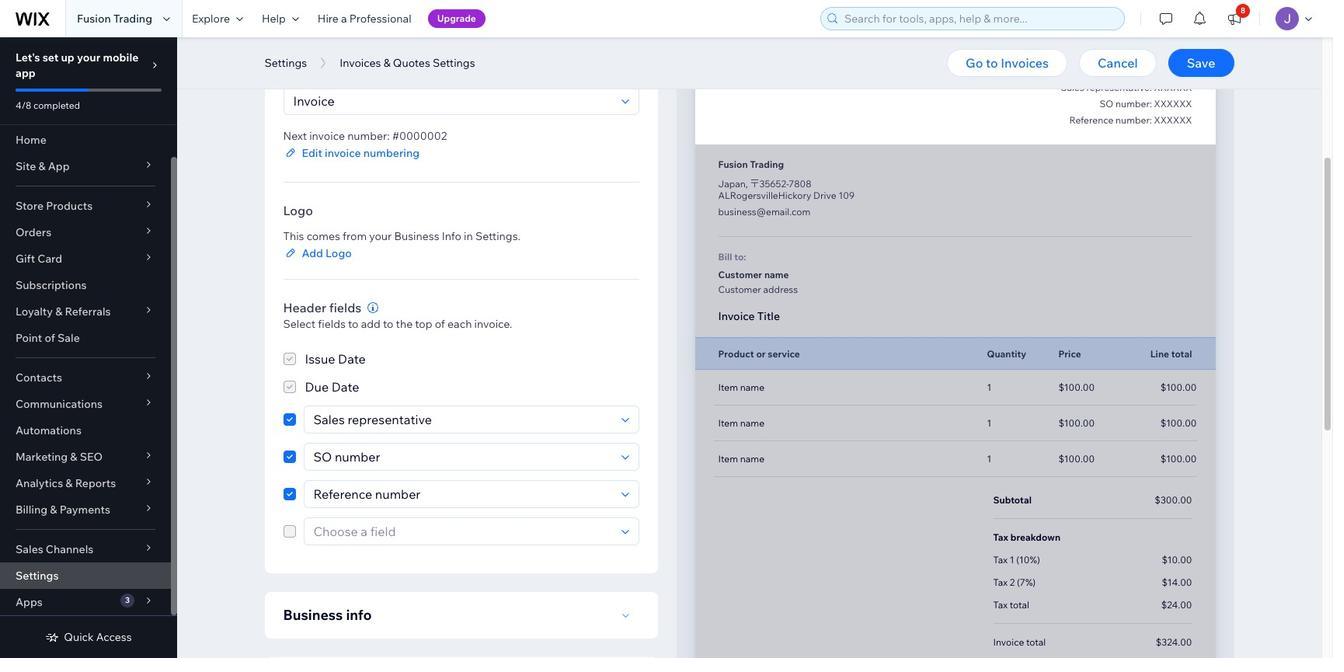 Task type: locate. For each thing, give the bounding box(es) containing it.
2023 right cancel in the top of the page
[[1171, 65, 1193, 77]]

1 vertical spatial invoice
[[325, 146, 361, 160]]

add logo
[[302, 246, 352, 260]]

store
[[16, 199, 44, 213]]

0 horizontal spatial of
[[45, 331, 55, 345]]

name
[[347, 56, 380, 72], [765, 269, 789, 281], [741, 382, 765, 393], [741, 417, 765, 429], [741, 453, 765, 465]]

invoices right go
[[1001, 55, 1049, 71]]

invoice up edit at the left of the page
[[309, 129, 345, 143]]

point
[[16, 331, 42, 345]]

1 vertical spatial logo
[[326, 246, 352, 260]]

1 choose a field field from the top
[[309, 407, 617, 433]]

logo
[[283, 203, 313, 218], [326, 246, 352, 260]]

1 vertical spatial invoice
[[994, 637, 1025, 648]]

0 vertical spatial item name
[[719, 382, 765, 393]]

settings
[[265, 56, 307, 70], [433, 56, 475, 70], [16, 569, 59, 583]]

0 horizontal spatial settings
[[16, 569, 59, 583]]

None checkbox
[[283, 378, 359, 396], [283, 406, 296, 434], [283, 443, 296, 471], [283, 480, 296, 508], [283, 518, 296, 546], [283, 378, 359, 396], [283, 406, 296, 434], [283, 443, 296, 471], [283, 480, 296, 508], [283, 518, 296, 546]]

total down the tax 2 (7%)
[[1010, 599, 1030, 611]]

invoice for invoice total
[[994, 637, 1025, 648]]

logo down comes
[[326, 246, 352, 260]]

to left add
[[348, 317, 359, 331]]

1 vertical spatial item
[[719, 417, 738, 429]]

1 horizontal spatial #0000002
[[1138, 30, 1193, 44]]

$324.00
[[1156, 637, 1193, 648]]

1 vertical spatial sales
[[16, 543, 43, 557]]

#0000002 up save button at the right of the page
[[1138, 30, 1193, 44]]

Choose a field field
[[309, 407, 617, 433], [309, 444, 617, 470], [309, 481, 617, 508], [309, 518, 617, 545]]

fusion up mobile
[[77, 12, 111, 26]]

fusion trading japan, 〒35652-7808 alrogersvillehickory drive 109 business@email.com
[[719, 159, 855, 218]]

app
[[48, 159, 70, 173]]

& inside "dropdown button"
[[38, 159, 46, 173]]

automations
[[16, 424, 82, 438]]

total down tax total
[[1027, 637, 1046, 648]]

add
[[302, 246, 323, 260]]

settings up apps
[[16, 569, 59, 583]]

0 vertical spatial item
[[719, 382, 738, 393]]

1 item name from the top
[[719, 382, 765, 393]]

comes
[[307, 229, 340, 243]]

issue
[[1087, 49, 1110, 61]]

1 tax from the top
[[994, 532, 1009, 543]]

this
[[283, 229, 304, 243]]

tax up tax 1 (10%)
[[994, 532, 1009, 543]]

0 vertical spatial invoice
[[309, 129, 345, 143]]

2
[[1010, 577, 1015, 588]]

invoice down tax total
[[994, 637, 1025, 648]]

2 vertical spatial item
[[719, 453, 738, 465]]

0 vertical spatial fields
[[329, 300, 362, 316]]

tax
[[994, 532, 1009, 543], [994, 554, 1008, 566], [994, 577, 1008, 588], [994, 599, 1008, 611]]

0 vertical spatial #0000002
[[1138, 30, 1193, 44]]

go to invoices button
[[948, 49, 1068, 77]]

trading inside fusion trading japan, 〒35652-7808 alrogersvillehickory drive 109 business@email.com
[[750, 159, 784, 170]]

total for invoice total
[[1027, 637, 1046, 648]]

of left sale
[[45, 331, 55, 345]]

2 vertical spatial item name
[[719, 453, 765, 465]]

1 horizontal spatial fusion
[[719, 159, 748, 170]]

1 vertical spatial 19,
[[1157, 65, 1169, 77]]

number:
[[1116, 98, 1153, 110], [1116, 114, 1153, 126], [348, 129, 390, 143]]

item
[[719, 382, 738, 393], [719, 417, 738, 429], [719, 453, 738, 465]]

communications button
[[0, 391, 171, 417]]

business left info
[[283, 606, 343, 624]]

1 vertical spatial date:
[[1112, 65, 1135, 77]]

1 vertical spatial customer
[[719, 284, 762, 295]]

or
[[757, 348, 766, 359]]

1 vertical spatial item name
[[719, 417, 765, 429]]

1 vertical spatial #0000002
[[392, 129, 447, 143]]

3 tax from the top
[[994, 577, 1008, 588]]

tax up the tax 2 (7%)
[[994, 554, 1008, 566]]

title
[[758, 309, 780, 323]]

settings down help button
[[265, 56, 307, 70]]

1 horizontal spatial your
[[369, 229, 392, 243]]

#0000002 up numbering
[[392, 129, 447, 143]]

& left the 'quotes'
[[384, 56, 391, 70]]

trading up mobile
[[113, 12, 152, 26]]

None checkbox
[[283, 350, 366, 368]]

date: up 'representative:' at the top of the page
[[1112, 65, 1135, 77]]

site & app button
[[0, 153, 171, 180]]

0 vertical spatial sales
[[1061, 82, 1085, 93]]

gift card button
[[0, 246, 171, 272]]

2 xxxxxx from the top
[[1155, 98, 1193, 110]]

4/8
[[16, 99, 31, 111]]

save button
[[1169, 49, 1235, 77]]

trading up 〒35652-
[[750, 159, 784, 170]]

hire a professional link
[[308, 0, 421, 37]]

invoices left "and"
[[340, 56, 381, 70]]

invoice left title
[[719, 309, 755, 323]]

0 horizontal spatial invoice
[[719, 309, 755, 323]]

1 vertical spatial fusion
[[719, 159, 748, 170]]

& right site
[[38, 159, 46, 173]]

your right from
[[369, 229, 392, 243]]

& left seo
[[70, 450, 77, 464]]

store products button
[[0, 193, 171, 219]]

1 horizontal spatial invoice
[[994, 637, 1025, 648]]

0 vertical spatial date:
[[1112, 49, 1135, 61]]

orders
[[16, 225, 51, 239]]

total right line at the bottom right of the page
[[1172, 348, 1193, 359]]

total for tax total
[[1010, 599, 1030, 611]]

19,
[[1157, 49, 1169, 61], [1157, 65, 1169, 77]]

0 vertical spatial invoice
[[719, 309, 755, 323]]

upgrade button
[[428, 9, 486, 28]]

invoice title
[[719, 309, 780, 323]]

name inside bill to: customer name customer address
[[765, 269, 789, 281]]

0 vertical spatial 19,
[[1157, 49, 1169, 61]]

fields
[[329, 300, 362, 316], [318, 317, 346, 331]]

& right billing
[[50, 503, 57, 517]]

line
[[1151, 348, 1170, 359]]

customer down to:
[[719, 269, 763, 281]]

of right top
[[435, 317, 445, 331]]

0 vertical spatial xxxxxx
[[1155, 82, 1193, 93]]

2 dec from the top
[[1137, 65, 1155, 77]]

#0000002 issue date: dec 19, 2023 due date: dec 19, 2023 sales representative: xxxxxx so number: xxxxxx reference number: xxxxxx
[[1061, 30, 1193, 126]]

date: right the "issue"
[[1112, 49, 1135, 61]]

edit invoice numbering button
[[283, 145, 447, 161]]

2 choose a field field from the top
[[309, 444, 617, 470]]

2 horizontal spatial settings
[[433, 56, 475, 70]]

your inside let's set up your mobile app
[[77, 51, 100, 65]]

& inside popup button
[[70, 450, 77, 464]]

& left reports
[[66, 476, 73, 490]]

1 horizontal spatial logo
[[326, 246, 352, 260]]

0 vertical spatial 2023
[[1171, 49, 1193, 61]]

0 horizontal spatial business
[[283, 606, 343, 624]]

a
[[341, 12, 347, 26]]

next invoice number: #0000002
[[283, 129, 447, 143]]

& for analytics
[[66, 476, 73, 490]]

help button
[[253, 0, 308, 37]]

product or service
[[719, 348, 800, 359]]

fields down header fields
[[318, 317, 346, 331]]

4 tax from the top
[[994, 599, 1008, 611]]

point of sale link
[[0, 325, 171, 351]]

1 vertical spatial your
[[369, 229, 392, 243]]

0 vertical spatial total
[[1172, 348, 1193, 359]]

reports
[[75, 476, 116, 490]]

1 horizontal spatial trading
[[750, 159, 784, 170]]

your right up
[[77, 51, 100, 65]]

2 vertical spatial number:
[[348, 129, 390, 143]]

3 choose a field field from the top
[[309, 481, 617, 508]]

billing & payments
[[16, 503, 110, 517]]

tax left 2
[[994, 577, 1008, 588]]

number
[[408, 56, 454, 72]]

marketing
[[16, 450, 68, 464]]

settings right the 'quotes'
[[433, 56, 475, 70]]

1 2023 from the top
[[1171, 49, 1193, 61]]

price
[[1059, 348, 1082, 359]]

invoice for edit
[[325, 146, 361, 160]]

1 vertical spatial trading
[[750, 159, 784, 170]]

point of sale
[[16, 331, 80, 345]]

& inside button
[[384, 56, 391, 70]]

cancel button
[[1080, 49, 1157, 77]]

0 horizontal spatial sales
[[16, 543, 43, 557]]

1 horizontal spatial settings
[[265, 56, 307, 70]]

analytics & reports button
[[0, 470, 171, 497]]

2 horizontal spatial to
[[986, 55, 999, 71]]

1 horizontal spatial sales
[[1061, 82, 1085, 93]]

Search for tools, apps, help & more... field
[[840, 8, 1120, 30]]

3 item from the top
[[719, 453, 738, 465]]

to right go
[[986, 55, 999, 71]]

logo up this at left
[[283, 203, 313, 218]]

0 horizontal spatial your
[[77, 51, 100, 65]]

alrogersvillehickory
[[719, 190, 812, 201]]

0 vertical spatial trading
[[113, 12, 152, 26]]

your for mobile
[[77, 51, 100, 65]]

referrals
[[65, 305, 111, 319]]

subscriptions link
[[0, 272, 171, 298]]

add
[[361, 317, 381, 331]]

fields up add
[[329, 300, 362, 316]]

sales down billing
[[16, 543, 43, 557]]

quick access button
[[45, 630, 132, 644]]

sidebar element
[[0, 37, 177, 658]]

& right loyalty
[[55, 305, 62, 319]]

numbering
[[364, 146, 420, 160]]

0 vertical spatial fusion
[[77, 12, 111, 26]]

1 vertical spatial fields
[[318, 317, 346, 331]]

bill
[[719, 251, 733, 263]]

sales up reference
[[1061, 82, 1085, 93]]

None field
[[289, 88, 617, 114]]

completed
[[33, 99, 80, 111]]

invoice inside button
[[325, 146, 361, 160]]

1 item from the top
[[719, 382, 738, 393]]

add logo button
[[283, 246, 521, 261]]

1 vertical spatial dec
[[1137, 65, 1155, 77]]

upgrade
[[437, 12, 476, 24]]

representative:
[[1087, 82, 1153, 93]]

0 horizontal spatial fusion
[[77, 12, 111, 26]]

0 vertical spatial your
[[77, 51, 100, 65]]

2023 right the cancel 'button'
[[1171, 49, 1193, 61]]

to:
[[735, 251, 747, 263]]

settings inside sidebar element
[[16, 569, 59, 583]]

1 dec from the top
[[1137, 49, 1155, 61]]

professional
[[350, 12, 412, 26]]

0 vertical spatial customer
[[719, 269, 763, 281]]

card
[[38, 252, 62, 266]]

1 horizontal spatial to
[[383, 317, 394, 331]]

store products
[[16, 199, 93, 213]]

settings inside button
[[265, 56, 307, 70]]

2 vertical spatial total
[[1027, 637, 1046, 648]]

customer
[[719, 269, 763, 281], [719, 284, 762, 295]]

0 vertical spatial logo
[[283, 203, 313, 218]]

invoices & quotes settings button
[[332, 51, 483, 75]]

settings.
[[476, 229, 521, 243]]

fusion up japan,
[[719, 159, 748, 170]]

2 vertical spatial xxxxxx
[[1155, 114, 1193, 126]]

tax down the tax 2 (7%)
[[994, 599, 1008, 611]]

settings for settings button
[[265, 56, 307, 70]]

$300.00
[[1155, 494, 1193, 506]]

1 vertical spatial total
[[1010, 599, 1030, 611]]

1 horizontal spatial business
[[394, 229, 440, 243]]

2 tax from the top
[[994, 554, 1008, 566]]

1 vertical spatial xxxxxx
[[1155, 98, 1193, 110]]

subtotal
[[994, 494, 1032, 506]]

of inside sidebar element
[[45, 331, 55, 345]]

0 horizontal spatial invoices
[[340, 56, 381, 70]]

breakdown
[[1011, 532, 1061, 543]]

1 vertical spatial 2023
[[1171, 65, 1193, 77]]

invoice down next invoice number: #0000002
[[325, 146, 361, 160]]

0 horizontal spatial logo
[[283, 203, 313, 218]]

so
[[1100, 98, 1114, 110]]

customer up invoice title
[[719, 284, 762, 295]]

1
[[988, 382, 992, 393], [988, 417, 992, 429], [988, 453, 992, 465], [1010, 554, 1015, 566]]

fusion inside fusion trading japan, 〒35652-7808 alrogersvillehickory drive 109 business@email.com
[[719, 159, 748, 170]]

sales inside popup button
[[16, 543, 43, 557]]

sales channels
[[16, 543, 94, 557]]

0 vertical spatial dec
[[1137, 49, 1155, 61]]

1 horizontal spatial invoices
[[1001, 55, 1049, 71]]

trading for fusion trading
[[113, 12, 152, 26]]

1 vertical spatial business
[[283, 606, 343, 624]]

business up add logo button
[[394, 229, 440, 243]]

0 horizontal spatial trading
[[113, 12, 152, 26]]

to left the
[[383, 317, 394, 331]]



Task type: describe. For each thing, give the bounding box(es) containing it.
tax 2 (7%)
[[994, 577, 1036, 588]]

quick
[[64, 630, 94, 644]]

2 date: from the top
[[1112, 65, 1135, 77]]

go to invoices
[[966, 55, 1049, 71]]

invoice for next
[[309, 129, 345, 143]]

bill to: customer name customer address
[[719, 251, 798, 295]]

your for business
[[369, 229, 392, 243]]

and
[[383, 56, 405, 72]]

help
[[262, 12, 286, 26]]

& for invoices
[[384, 56, 391, 70]]

& for billing
[[50, 503, 57, 517]]

product
[[719, 348, 755, 359]]

& for site
[[38, 159, 46, 173]]

fusion for fusion trading
[[77, 12, 111, 26]]

info
[[346, 606, 372, 624]]

$10.00
[[1162, 554, 1193, 566]]

8
[[1241, 5, 1246, 16]]

3 item name from the top
[[719, 453, 765, 465]]

marketing & seo button
[[0, 444, 171, 470]]

& for marketing
[[70, 450, 77, 464]]

document name and number
[[283, 56, 454, 72]]

go
[[966, 55, 984, 71]]

2 customer from the top
[[719, 284, 762, 295]]

& for loyalty
[[55, 305, 62, 319]]

2 item from the top
[[719, 417, 738, 429]]

header
[[283, 300, 327, 316]]

cancel
[[1098, 55, 1138, 71]]

service
[[768, 348, 800, 359]]

invoices inside button
[[1001, 55, 1049, 71]]

sales channels button
[[0, 536, 171, 563]]

1 horizontal spatial of
[[435, 317, 445, 331]]

settings link
[[0, 563, 171, 589]]

analytics & reports
[[16, 476, 116, 490]]

mobile
[[103, 51, 139, 65]]

$24.00
[[1162, 599, 1193, 611]]

tax for tax breakdown
[[994, 532, 1009, 543]]

#0000002 inside #0000002 issue date: dec 19, 2023 due date: dec 19, 2023 sales representative: xxxxxx so number: xxxxxx reference number: xxxxxx
[[1138, 30, 1193, 44]]

save
[[1187, 55, 1216, 71]]

0 vertical spatial business
[[394, 229, 440, 243]]

settings for settings link in the left bottom of the page
[[16, 569, 59, 583]]

tax for tax total
[[994, 599, 1008, 611]]

tax breakdown
[[994, 532, 1061, 543]]

(7%)
[[1017, 577, 1036, 588]]

site & app
[[16, 159, 70, 173]]

hire a professional
[[318, 12, 412, 26]]

0 horizontal spatial to
[[348, 317, 359, 331]]

fusion for fusion trading japan, 〒35652-7808 alrogersvillehickory drive 109 business@email.com
[[719, 159, 748, 170]]

1 19, from the top
[[1157, 49, 1169, 61]]

fusion trading
[[77, 12, 152, 26]]

0 vertical spatial number:
[[1116, 98, 1153, 110]]

1 vertical spatial number:
[[1116, 114, 1153, 126]]

subscriptions
[[16, 278, 87, 292]]

marketing & seo
[[16, 450, 103, 464]]

fields for header
[[329, 300, 362, 316]]

3 xxxxxx from the top
[[1155, 114, 1193, 126]]

1 date: from the top
[[1112, 49, 1135, 61]]

select
[[283, 317, 316, 331]]

invoice total
[[994, 637, 1046, 648]]

the
[[396, 317, 413, 331]]

3
[[125, 595, 130, 606]]

let's
[[16, 51, 40, 65]]

header fields
[[283, 300, 362, 316]]

business info
[[283, 606, 372, 624]]

settings button
[[257, 51, 315, 75]]

4 choose a field field from the top
[[309, 518, 617, 545]]

fields for select
[[318, 317, 346, 331]]

1 xxxxxx from the top
[[1155, 82, 1193, 93]]

home link
[[0, 127, 171, 153]]

invoice.
[[475, 317, 513, 331]]

site
[[16, 159, 36, 173]]

top
[[415, 317, 433, 331]]

invoice for invoice title
[[719, 309, 755, 323]]

tax total
[[994, 599, 1030, 611]]

7808
[[789, 178, 812, 190]]

109
[[839, 190, 855, 201]]

sales inside #0000002 issue date: dec 19, 2023 due date: dec 19, 2023 sales representative: xxxxxx so number: xxxxxx reference number: xxxxxx
[[1061, 82, 1085, 93]]

due
[[1092, 65, 1110, 77]]

2 19, from the top
[[1157, 65, 1169, 77]]

settings inside button
[[433, 56, 475, 70]]

invoices & quotes settings
[[340, 56, 475, 70]]

tax for tax 1 (10%)
[[994, 554, 1008, 566]]

logo inside add logo button
[[326, 246, 352, 260]]

automations link
[[0, 417, 171, 444]]

〒35652-
[[750, 178, 789, 190]]

channels
[[46, 543, 94, 557]]

reference
[[1070, 114, 1114, 126]]

from
[[343, 229, 367, 243]]

next
[[283, 129, 307, 143]]

each
[[448, 317, 472, 331]]

document
[[283, 56, 345, 72]]

let's set up your mobile app
[[16, 51, 139, 80]]

app
[[16, 66, 36, 80]]

this comes from your business info in settings.
[[283, 229, 521, 243]]

edit
[[302, 146, 323, 160]]

trading for fusion trading japan, 〒35652-7808 alrogersvillehickory drive 109 business@email.com
[[750, 159, 784, 170]]

quantity
[[988, 348, 1027, 359]]

loyalty & referrals button
[[0, 298, 171, 325]]

to inside button
[[986, 55, 999, 71]]

contacts
[[16, 371, 62, 385]]

1 customer from the top
[[719, 269, 763, 281]]

drive
[[814, 190, 837, 201]]

japan,
[[719, 178, 748, 190]]

apps
[[16, 595, 43, 609]]

0 horizontal spatial #0000002
[[392, 129, 447, 143]]

in
[[464, 229, 473, 243]]

set
[[43, 51, 59, 65]]

address
[[764, 284, 798, 295]]

up
[[61, 51, 74, 65]]

2 2023 from the top
[[1171, 65, 1193, 77]]

total for line total
[[1172, 348, 1193, 359]]

2 item name from the top
[[719, 417, 765, 429]]

invoices inside button
[[340, 56, 381, 70]]

payments
[[60, 503, 110, 517]]

home
[[16, 133, 46, 147]]

line total
[[1151, 348, 1193, 359]]

loyalty & referrals
[[16, 305, 111, 319]]

tax for tax 2 (7%)
[[994, 577, 1008, 588]]



Task type: vqa. For each thing, say whether or not it's contained in the screenshot.
name in Bill to: Customer name Customer address
yes



